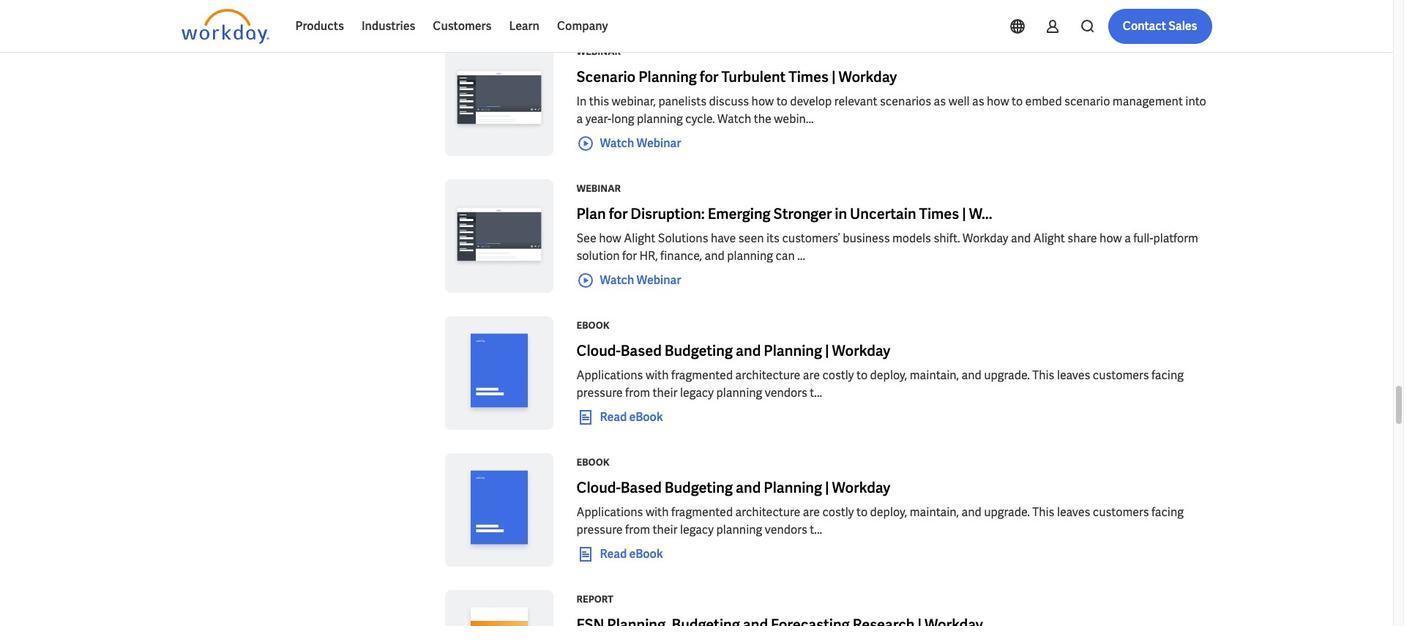 Task type: locate. For each thing, give the bounding box(es) containing it.
0 vertical spatial read ebook link
[[577, 409, 663, 426]]

workday
[[839, 67, 898, 86], [963, 231, 1009, 246], [833, 341, 891, 360], [833, 478, 891, 497]]

0 vertical spatial upgrade.
[[985, 368, 1031, 383]]

2 costly from the top
[[823, 505, 855, 520]]

1 vertical spatial upgrade.
[[985, 505, 1031, 520]]

1 t... from the top
[[810, 385, 823, 401]]

1 vertical spatial customers
[[1093, 505, 1150, 520]]

0 vertical spatial applications
[[577, 368, 643, 383]]

1 vertical spatial based
[[621, 478, 662, 497]]

upgrade. for first read ebook link from the top of the page
[[985, 368, 1031, 383]]

stronger
[[774, 204, 832, 223]]

2 applications from the top
[[577, 505, 643, 520]]

a inside plan for disruption: emerging stronger in uncertain times | w... see how alight solutions have seen its customers' business models shift. workday and alight share how a full-platform solution for hr, finance, and planning can ...
[[1125, 231, 1132, 246]]

a down the in
[[577, 111, 583, 127]]

0 horizontal spatial a
[[577, 111, 583, 127]]

0 vertical spatial fragmented
[[672, 368, 733, 383]]

1 read ebook link from the top
[[577, 409, 663, 426]]

1 vertical spatial cloud-
[[577, 478, 621, 497]]

0 vertical spatial budgeting
[[665, 341, 733, 360]]

1 customers from the top
[[1093, 368, 1150, 383]]

0 horizontal spatial alight
[[624, 231, 656, 246]]

...
[[798, 248, 806, 264]]

| for first read ebook link from the top of the page
[[826, 341, 830, 360]]

2 deploy, from the top
[[871, 505, 908, 520]]

vendors for first read ebook link from the top of the page
[[765, 385, 808, 401]]

its
[[767, 231, 780, 246]]

1 vertical spatial watch webinar link
[[577, 272, 682, 289]]

discuss
[[709, 94, 749, 109]]

0 vertical spatial deploy,
[[871, 368, 908, 383]]

applications for first read ebook link from the top of the page
[[577, 368, 643, 383]]

| inside scenario planning for turbulent times | workday in this webinar, panelists discuss how to develop relevant scenarios as well as how to embed scenario management into a year-long planning cycle. watch the webin...
[[832, 67, 836, 86]]

watch webinar link
[[577, 135, 682, 152], [577, 272, 682, 289]]

contact sales link
[[1109, 9, 1213, 44]]

cloud-based budgeting and planning | workday applications with fragmented architecture are costly to deploy, maintain, and upgrade. this leaves customers facing pressure from their legacy planning vendors t...
[[577, 341, 1185, 401], [577, 478, 1185, 538]]

1 read from the top
[[600, 409, 627, 425]]

1 maintain, from the top
[[910, 368, 960, 383]]

0 vertical spatial pressure
[[577, 385, 623, 401]]

times up shift.
[[920, 204, 960, 223]]

applications
[[577, 368, 643, 383], [577, 505, 643, 520]]

1 based from the top
[[621, 341, 662, 360]]

2 based from the top
[[621, 478, 662, 497]]

a for plan for disruption: emerging stronger in uncertain times | w...
[[1125, 231, 1132, 246]]

this
[[589, 94, 610, 109]]

for right plan
[[609, 204, 628, 223]]

1 horizontal spatial a
[[1125, 231, 1132, 246]]

planning
[[637, 111, 683, 127], [728, 248, 774, 264], [717, 385, 763, 401], [717, 522, 763, 538]]

2 vertical spatial planning
[[764, 478, 823, 497]]

watch webinar
[[600, 135, 682, 151], [600, 272, 682, 288]]

1 vertical spatial fragmented
[[672, 505, 733, 520]]

1 vertical spatial facing
[[1152, 505, 1185, 520]]

2 fragmented from the top
[[672, 505, 733, 520]]

for up discuss
[[700, 67, 719, 86]]

planning
[[639, 67, 697, 86], [764, 341, 823, 360], [764, 478, 823, 497]]

2 budgeting from the top
[[665, 478, 733, 497]]

webinar up plan
[[577, 182, 621, 195]]

watch webinar for for
[[600, 272, 682, 288]]

a for scenario planning for turbulent times | workday
[[577, 111, 583, 127]]

management
[[1113, 94, 1184, 109]]

for inside scenario planning for turbulent times | workday in this webinar, panelists discuss how to develop relevant scenarios as well as how to embed scenario management into a year-long planning cycle. watch the webin...
[[700, 67, 719, 86]]

cloud- for second read ebook link from the top of the page
[[577, 478, 621, 497]]

webin...
[[774, 111, 814, 127]]

0 vertical spatial cloud-based budgeting and planning | workday applications with fragmented architecture are costly to deploy, maintain, and upgrade. this leaves customers facing pressure from their legacy planning vendors t...
[[577, 341, 1185, 401]]

2 with from the top
[[646, 505, 669, 520]]

1 vertical spatial times
[[920, 204, 960, 223]]

2 legacy from the top
[[680, 522, 714, 538]]

budgeting
[[665, 341, 733, 360], [665, 478, 733, 497]]

webinar,
[[612, 94, 656, 109]]

1 alight from the left
[[624, 231, 656, 246]]

1 vertical spatial with
[[646, 505, 669, 520]]

plan for disruption: emerging stronger in uncertain times | w... see how alight solutions have seen its customers' business models shift. workday and alight share how a full-platform solution for hr, finance, and planning can ...
[[577, 204, 1199, 264]]

scenario
[[1065, 94, 1111, 109]]

their
[[653, 385, 678, 401], [653, 522, 678, 538]]

leaves
[[1058, 368, 1091, 383], [1058, 505, 1091, 520]]

sales
[[1169, 18, 1198, 34]]

disruption:
[[631, 204, 705, 223]]

based
[[621, 341, 662, 360], [621, 478, 662, 497]]

0 vertical spatial leaves
[[1058, 368, 1091, 383]]

0 vertical spatial this
[[1033, 368, 1055, 383]]

2 this from the top
[[1033, 505, 1055, 520]]

1 vertical spatial planning
[[764, 341, 823, 360]]

budgeting for second read ebook link from the top of the page
[[665, 478, 733, 497]]

hr,
[[640, 248, 658, 264]]

alight up hr,
[[624, 231, 656, 246]]

develop
[[791, 94, 832, 109]]

2 architecture from the top
[[736, 505, 801, 520]]

0 vertical spatial read ebook
[[600, 409, 663, 425]]

1 vertical spatial are
[[803, 505, 820, 520]]

as left well
[[934, 94, 947, 109]]

2 t... from the top
[[810, 522, 823, 538]]

0 vertical spatial with
[[646, 368, 669, 383]]

this for second read ebook link from the top of the page
[[1033, 505, 1055, 520]]

1 facing from the top
[[1152, 368, 1185, 383]]

upgrade. for second read ebook link from the top of the page
[[985, 505, 1031, 520]]

1 costly from the top
[[823, 368, 855, 383]]

2 leaves from the top
[[1058, 505, 1091, 520]]

vendors
[[765, 385, 808, 401], [765, 522, 808, 538]]

0 vertical spatial architecture
[[736, 368, 801, 383]]

webinar up scenario
[[577, 45, 621, 58]]

1 horizontal spatial alight
[[1034, 231, 1066, 246]]

times up develop
[[789, 67, 829, 86]]

how right well
[[987, 94, 1010, 109]]

watch webinar down long
[[600, 135, 682, 151]]

costly
[[823, 368, 855, 383], [823, 505, 855, 520]]

1 upgrade. from the top
[[985, 368, 1031, 383]]

watch down solution
[[600, 272, 635, 288]]

1 horizontal spatial times
[[920, 204, 960, 223]]

1 vertical spatial for
[[609, 204, 628, 223]]

from
[[626, 385, 650, 401], [626, 522, 650, 538]]

well
[[949, 94, 970, 109]]

1 fragmented from the top
[[672, 368, 733, 383]]

1 legacy from the top
[[680, 385, 714, 401]]

1 vertical spatial leaves
[[1058, 505, 1091, 520]]

2 pressure from the top
[[577, 522, 623, 538]]

architecture
[[736, 368, 801, 383], [736, 505, 801, 520]]

0 vertical spatial based
[[621, 341, 662, 360]]

1 their from the top
[[653, 385, 678, 401]]

shift.
[[934, 231, 961, 246]]

1 with from the top
[[646, 368, 669, 383]]

1 from from the top
[[626, 385, 650, 401]]

cloud-
[[577, 341, 621, 360], [577, 478, 621, 497]]

with
[[646, 368, 669, 383], [646, 505, 669, 520]]

0 vertical spatial watch
[[718, 111, 752, 127]]

workday inside scenario planning for turbulent times | workday in this webinar, panelists discuss how to develop relevant scenarios as well as how to embed scenario management into a year-long planning cycle. watch the webin...
[[839, 67, 898, 86]]

2 their from the top
[[653, 522, 678, 538]]

1 vertical spatial read
[[600, 546, 627, 562]]

0 horizontal spatial as
[[934, 94, 947, 109]]

webinar down hr,
[[637, 272, 682, 288]]

t... for first read ebook link from the top of the page
[[810, 385, 823, 401]]

watch webinar link down long
[[577, 135, 682, 152]]

0 vertical spatial planning
[[639, 67, 697, 86]]

1 vertical spatial budgeting
[[665, 478, 733, 497]]

this
[[1033, 368, 1055, 383], [1033, 505, 1055, 520]]

read ebook
[[600, 409, 663, 425], [600, 546, 663, 562]]

0 vertical spatial costly
[[823, 368, 855, 383]]

alight
[[624, 231, 656, 246], [1034, 231, 1066, 246]]

1 vertical spatial maintain,
[[910, 505, 960, 520]]

1 vertical spatial applications
[[577, 505, 643, 520]]

alight left share
[[1034, 231, 1066, 246]]

0 vertical spatial read
[[600, 409, 627, 425]]

finance,
[[661, 248, 703, 264]]

1 vertical spatial this
[[1033, 505, 1055, 520]]

a left full-
[[1125, 231, 1132, 246]]

1 leaves from the top
[[1058, 368, 1091, 383]]

1 budgeting from the top
[[665, 341, 733, 360]]

architecture for second read ebook link from the top of the page
[[736, 505, 801, 520]]

report
[[577, 593, 614, 606]]

0 vertical spatial their
[[653, 385, 678, 401]]

how
[[752, 94, 774, 109], [987, 94, 1010, 109], [599, 231, 622, 246], [1100, 231, 1123, 246]]

webinar
[[577, 45, 621, 58], [637, 135, 682, 151], [577, 182, 621, 195], [637, 272, 682, 288]]

1 vertical spatial t...
[[810, 522, 823, 538]]

as right well
[[973, 94, 985, 109]]

have
[[711, 231, 736, 246]]

customers button
[[424, 9, 501, 44]]

2 watch webinar link from the top
[[577, 272, 682, 289]]

watch webinar for planning
[[600, 135, 682, 151]]

0 vertical spatial t...
[[810, 385, 823, 401]]

0 vertical spatial maintain,
[[910, 368, 960, 383]]

solutions
[[658, 231, 709, 246]]

2 vendors from the top
[[765, 522, 808, 538]]

0 vertical spatial legacy
[[680, 385, 714, 401]]

company button
[[549, 9, 617, 44]]

share
[[1068, 231, 1098, 246]]

|
[[832, 67, 836, 86], [963, 204, 967, 223], [826, 341, 830, 360], [826, 478, 830, 497]]

can
[[776, 248, 795, 264]]

to
[[777, 94, 788, 109], [1012, 94, 1023, 109], [857, 368, 868, 383], [857, 505, 868, 520]]

for left hr,
[[623, 248, 637, 264]]

2 vertical spatial watch
[[600, 272, 635, 288]]

times
[[789, 67, 829, 86], [920, 204, 960, 223]]

are
[[803, 368, 820, 383], [803, 505, 820, 520]]

planning inside scenario planning for turbulent times | workday in this webinar, panelists discuss how to develop relevant scenarios as well as how to embed scenario management into a year-long planning cycle. watch the webin...
[[637, 111, 683, 127]]

0 vertical spatial times
[[789, 67, 829, 86]]

maintain,
[[910, 368, 960, 383], [910, 505, 960, 520]]

customers for second read ebook link from the top of the page
[[1093, 505, 1150, 520]]

a
[[577, 111, 583, 127], [1125, 231, 1132, 246]]

go to the homepage image
[[181, 9, 269, 44]]

fragmented
[[672, 368, 733, 383], [672, 505, 733, 520]]

1 horizontal spatial as
[[973, 94, 985, 109]]

1 vertical spatial watch webinar
[[600, 272, 682, 288]]

deploy, for first read ebook link from the top of the page
[[871, 368, 908, 383]]

products button
[[287, 9, 353, 44]]

2 read from the top
[[600, 546, 627, 562]]

0 vertical spatial are
[[803, 368, 820, 383]]

0 vertical spatial for
[[700, 67, 719, 86]]

contact sales
[[1123, 18, 1198, 34]]

1 architecture from the top
[[736, 368, 801, 383]]

1 vertical spatial read ebook
[[600, 546, 663, 562]]

a inside scenario planning for turbulent times | workday in this webinar, panelists discuss how to develop relevant scenarios as well as how to embed scenario management into a year-long planning cycle. watch the webin...
[[577, 111, 583, 127]]

2 customers from the top
[[1093, 505, 1150, 520]]

t...
[[810, 385, 823, 401], [810, 522, 823, 538]]

1 vertical spatial a
[[1125, 231, 1132, 246]]

long
[[612, 111, 635, 127]]

1 vertical spatial pressure
[[577, 522, 623, 538]]

1 vertical spatial their
[[653, 522, 678, 538]]

1 vertical spatial watch
[[600, 135, 635, 151]]

1 vertical spatial cloud-based budgeting and planning | workday applications with fragmented architecture are costly to deploy, maintain, and upgrade. this leaves customers facing pressure from their legacy planning vendors t...
[[577, 478, 1185, 538]]

1 vendors from the top
[[765, 385, 808, 401]]

watch down discuss
[[718, 111, 752, 127]]

turbulent
[[722, 67, 786, 86]]

watch webinar link down hr,
[[577, 272, 682, 289]]

times inside scenario planning for turbulent times | workday in this webinar, panelists discuss how to develop relevant scenarios as well as how to embed scenario management into a year-long planning cycle. watch the webin...
[[789, 67, 829, 86]]

1 vertical spatial vendors
[[765, 522, 808, 538]]

0 vertical spatial watch webinar
[[600, 135, 682, 151]]

facing
[[1152, 368, 1185, 383], [1152, 505, 1185, 520]]

1 this from the top
[[1033, 368, 1055, 383]]

0 vertical spatial a
[[577, 111, 583, 127]]

1 vertical spatial deploy,
[[871, 505, 908, 520]]

1 vertical spatial legacy
[[680, 522, 714, 538]]

watch
[[718, 111, 752, 127], [600, 135, 635, 151], [600, 272, 635, 288]]

pressure
[[577, 385, 623, 401], [577, 522, 623, 538]]

1 watch webinar link from the top
[[577, 135, 682, 152]]

1 deploy, from the top
[[871, 368, 908, 383]]

legacy
[[680, 385, 714, 401], [680, 522, 714, 538]]

how up solution
[[599, 231, 622, 246]]

as
[[934, 94, 947, 109], [973, 94, 985, 109]]

0 vertical spatial customers
[[1093, 368, 1150, 383]]

for
[[700, 67, 719, 86], [609, 204, 628, 223], [623, 248, 637, 264]]

planning inside plan for disruption: emerging stronger in uncertain times | w... see how alight solutions have seen its customers' business models shift. workday and alight share how a full-platform solution for hr, finance, and planning can ...
[[728, 248, 774, 264]]

watch webinar down hr,
[[600, 272, 682, 288]]

2 watch webinar from the top
[[600, 272, 682, 288]]

2 maintain, from the top
[[910, 505, 960, 520]]

0 vertical spatial watch webinar link
[[577, 135, 682, 152]]

2 are from the top
[[803, 505, 820, 520]]

1 vertical spatial architecture
[[736, 505, 801, 520]]

maintain, for first read ebook link from the top of the page
[[910, 368, 960, 383]]

0 vertical spatial vendors
[[765, 385, 808, 401]]

1 pressure from the top
[[577, 385, 623, 401]]

models
[[893, 231, 932, 246]]

2 upgrade. from the top
[[985, 505, 1031, 520]]

watch down long
[[600, 135, 635, 151]]

w...
[[970, 204, 993, 223]]

1 cloud- from the top
[[577, 341, 621, 360]]

2 cloud- from the top
[[577, 478, 621, 497]]

customers
[[1093, 368, 1150, 383], [1093, 505, 1150, 520]]

budgeting for first read ebook link from the top of the page
[[665, 341, 733, 360]]

0 vertical spatial cloud-
[[577, 341, 621, 360]]

scenarios
[[880, 94, 932, 109]]

read
[[600, 409, 627, 425], [600, 546, 627, 562]]

1 vertical spatial from
[[626, 522, 650, 538]]

1 applications from the top
[[577, 368, 643, 383]]

0 vertical spatial from
[[626, 385, 650, 401]]

ebook
[[577, 319, 610, 332], [630, 409, 663, 425], [577, 456, 610, 469], [630, 546, 663, 562]]

1 vertical spatial costly
[[823, 505, 855, 520]]

vendors for second read ebook link from the top of the page
[[765, 522, 808, 538]]

0 horizontal spatial times
[[789, 67, 829, 86]]

0 vertical spatial facing
[[1152, 368, 1185, 383]]

1 watch webinar from the top
[[600, 135, 682, 151]]

1 are from the top
[[803, 368, 820, 383]]

1 vertical spatial read ebook link
[[577, 546, 663, 563]]

industries
[[362, 18, 416, 34]]

read ebook link
[[577, 409, 663, 426], [577, 546, 663, 563]]

watch for for
[[600, 135, 635, 151]]

are for first read ebook link from the top of the page
[[803, 368, 820, 383]]



Task type: vqa. For each thing, say whether or not it's contained in the screenshot.
the Company dropdown button
yes



Task type: describe. For each thing, give the bounding box(es) containing it.
1 as from the left
[[934, 94, 947, 109]]

uncertain
[[851, 204, 917, 223]]

planning for first read ebook link from the top of the page
[[764, 341, 823, 360]]

times inside plan for disruption: emerging stronger in uncertain times | w... see how alight solutions have seen its customers' business models shift. workday and alight share how a full-platform solution for hr, finance, and planning can ...
[[920, 204, 960, 223]]

read for first read ebook link from the top of the page
[[600, 409, 627, 425]]

their for first read ebook link from the top of the page
[[653, 385, 678, 401]]

in
[[835, 204, 848, 223]]

2 facing from the top
[[1152, 505, 1185, 520]]

embed
[[1026, 94, 1063, 109]]

1 cloud-based budgeting and planning | workday applications with fragmented architecture are costly to deploy, maintain, and upgrade. this leaves customers facing pressure from their legacy planning vendors t... from the top
[[577, 341, 1185, 401]]

| for second read ebook link from the top of the page
[[826, 478, 830, 497]]

leaves for first read ebook link from the top of the page
[[1058, 368, 1091, 383]]

fragmented for second read ebook link from the top of the page
[[672, 505, 733, 520]]

workday for first read ebook link from the top of the page
[[833, 341, 891, 360]]

year-
[[586, 111, 612, 127]]

watch inside scenario planning for turbulent times | workday in this webinar, panelists discuss how to develop relevant scenarios as well as how to embed scenario management into a year-long planning cycle. watch the webin...
[[718, 111, 752, 127]]

2 as from the left
[[973, 94, 985, 109]]

panelists
[[659, 94, 707, 109]]

based for second read ebook link from the top of the page
[[621, 478, 662, 497]]

workday inside plan for disruption: emerging stronger in uncertain times | w... see how alight solutions have seen its customers' business models shift. workday and alight share how a full-platform solution for hr, finance, and planning can ...
[[963, 231, 1009, 246]]

architecture for first read ebook link from the top of the page
[[736, 368, 801, 383]]

in
[[577, 94, 587, 109]]

company
[[557, 18, 608, 34]]

planning inside scenario planning for turbulent times | workday in this webinar, panelists discuss how to develop relevant scenarios as well as how to embed scenario management into a year-long planning cycle. watch the webin...
[[639, 67, 697, 86]]

this for first read ebook link from the top of the page
[[1033, 368, 1055, 383]]

see
[[577, 231, 597, 246]]

2 cloud-based budgeting and planning | workday applications with fragmented architecture are costly to deploy, maintain, and upgrade. this leaves customers facing pressure from their legacy planning vendors t... from the top
[[577, 478, 1185, 538]]

workday for second read ebook link from the top of the page
[[833, 478, 891, 497]]

webinar down panelists
[[637, 135, 682, 151]]

legacy for second read ebook link from the top of the page
[[680, 522, 714, 538]]

scenario
[[577, 67, 636, 86]]

costly for first read ebook link from the top of the page
[[823, 368, 855, 383]]

how up the
[[752, 94, 774, 109]]

watch for disruption:
[[600, 272, 635, 288]]

scenario planning for turbulent times | workday in this webinar, panelists discuss how to develop relevant scenarios as well as how to embed scenario management into a year-long planning cycle. watch the webin...
[[577, 67, 1207, 127]]

products
[[296, 18, 344, 34]]

2 read ebook from the top
[[600, 546, 663, 562]]

leaves for second read ebook link from the top of the page
[[1058, 505, 1091, 520]]

cloud- for first read ebook link from the top of the page
[[577, 341, 621, 360]]

| for planning watch webinar "link"
[[832, 67, 836, 86]]

industries button
[[353, 9, 424, 44]]

cycle.
[[686, 111, 715, 127]]

platform
[[1154, 231, 1199, 246]]

business
[[843, 231, 890, 246]]

customers for first read ebook link from the top of the page
[[1093, 368, 1150, 383]]

fragmented for first read ebook link from the top of the page
[[672, 368, 733, 383]]

2 read ebook link from the top
[[577, 546, 663, 563]]

learn
[[509, 18, 540, 34]]

applications for second read ebook link from the top of the page
[[577, 505, 643, 520]]

are for second read ebook link from the top of the page
[[803, 505, 820, 520]]

t... for second read ebook link from the top of the page
[[810, 522, 823, 538]]

plan
[[577, 204, 606, 223]]

based for first read ebook link from the top of the page
[[621, 341, 662, 360]]

2 from from the top
[[626, 522, 650, 538]]

planning for second read ebook link from the top of the page
[[764, 478, 823, 497]]

watch webinar link for for
[[577, 272, 682, 289]]

watch webinar link for planning
[[577, 135, 682, 152]]

into
[[1186, 94, 1207, 109]]

how right share
[[1100, 231, 1123, 246]]

emerging
[[708, 204, 771, 223]]

learn button
[[501, 9, 549, 44]]

solution
[[577, 248, 620, 264]]

full-
[[1134, 231, 1154, 246]]

legacy for first read ebook link from the top of the page
[[680, 385, 714, 401]]

workday for planning watch webinar "link"
[[839, 67, 898, 86]]

2 vertical spatial for
[[623, 248, 637, 264]]

costly for second read ebook link from the top of the page
[[823, 505, 855, 520]]

seen
[[739, 231, 764, 246]]

read for second read ebook link from the top of the page
[[600, 546, 627, 562]]

2 alight from the left
[[1034, 231, 1066, 246]]

1 read ebook from the top
[[600, 409, 663, 425]]

deploy, for second read ebook link from the top of the page
[[871, 505, 908, 520]]

| inside plan for disruption: emerging stronger in uncertain times | w... see how alight solutions have seen its customers' business models shift. workday and alight share how a full-platform solution for hr, finance, and planning can ...
[[963, 204, 967, 223]]

with for first read ebook link from the top of the page
[[646, 368, 669, 383]]

with for second read ebook link from the top of the page
[[646, 505, 669, 520]]

contact
[[1123, 18, 1167, 34]]

the
[[754, 111, 772, 127]]

customers'
[[783, 231, 841, 246]]

customers
[[433, 18, 492, 34]]

their for second read ebook link from the top of the page
[[653, 522, 678, 538]]

relevant
[[835, 94, 878, 109]]

maintain, for second read ebook link from the top of the page
[[910, 505, 960, 520]]



